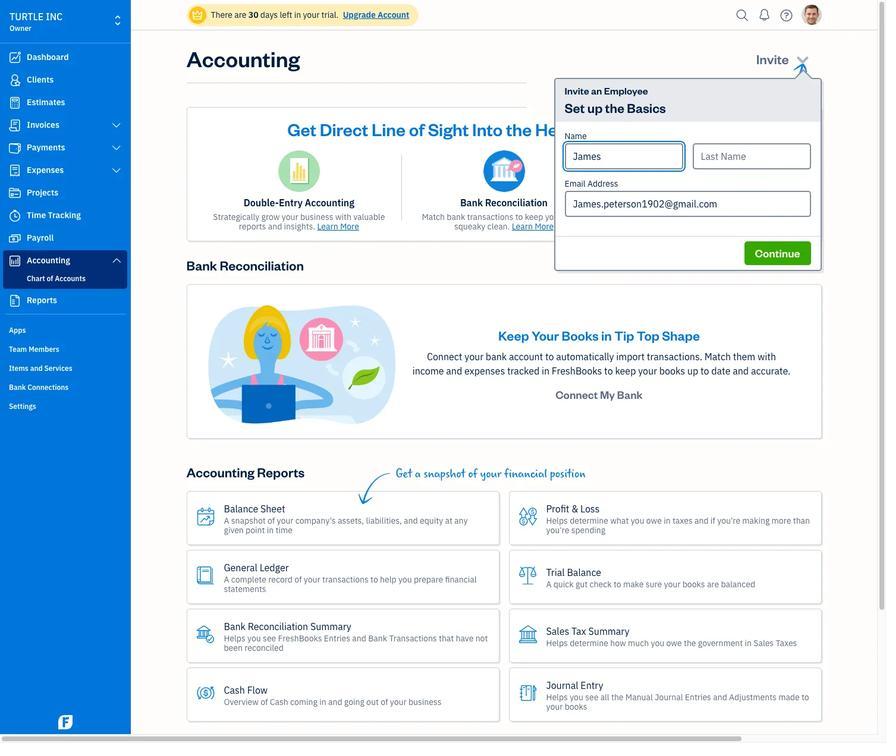 Task type: locate. For each thing, give the bounding box(es) containing it.
expenses
[[465, 365, 505, 377]]

settings
[[9, 402, 36, 411]]

Enter an email address text field
[[565, 191, 811, 217]]

you right help
[[399, 574, 412, 585]]

bank right my on the right of the page
[[617, 388, 643, 402]]

report image
[[8, 295, 22, 307]]

1 horizontal spatial up
[[688, 365, 699, 377]]

entries left the 'adjustments'
[[685, 692, 711, 703]]

accounting reports
[[187, 464, 305, 481]]

0 horizontal spatial financial
[[445, 574, 477, 585]]

balance up 'gut'
[[567, 567, 602, 579]]

than
[[793, 516, 810, 526]]

1 vertical spatial determine
[[570, 638, 609, 649]]

you're
[[718, 516, 741, 526], [546, 525, 570, 536]]

financial right prepare
[[445, 574, 477, 585]]

clients link
[[3, 70, 127, 91]]

snapshot inside 'balance sheet a snapshot of your company's assets, liabilities, and equity at any given point in time'
[[231, 516, 266, 526]]

2 horizontal spatial chart
[[714, 197, 739, 209]]

summary inside sales tax summary helps determine how much you owe the government in sales taxes
[[589, 626, 630, 637]]

are left 30 at the top of the page
[[235, 10, 247, 20]]

transactions down bank reconciliation image
[[467, 212, 514, 222]]

learn more right the insights.
[[317, 221, 359, 232]]

0 vertical spatial cash
[[224, 684, 245, 696]]

0 horizontal spatial balance
[[224, 503, 258, 515]]

your up account
[[532, 327, 559, 344]]

1 horizontal spatial sales
[[754, 638, 774, 649]]

connect inside connect your bank account to automatically import transactions. match them with income and expenses tracked in freshbooks to keep your books up to date and accurate.
[[427, 351, 463, 363]]

0 horizontal spatial snapshot
[[231, 516, 266, 526]]

trial
[[546, 567, 565, 579]]

1 vertical spatial balance
[[567, 567, 602, 579]]

financial inside general ledger a complete record of your transactions to help you prepare financial statements
[[445, 574, 477, 585]]

2 determine from the top
[[570, 638, 609, 649]]

0 horizontal spatial up
[[588, 99, 603, 116]]

2 learn from the left
[[512, 221, 533, 232]]

1 vertical spatial chevron large down image
[[111, 143, 122, 153]]

2 chevron large down image from the top
[[111, 143, 122, 153]]

cash up overview on the bottom left of the page
[[224, 684, 245, 696]]

cash flow overview of cash coming in and going out of your business
[[224, 684, 442, 708]]

chevron large down image for payments
[[111, 143, 122, 153]]

cash left coming
[[270, 697, 288, 708]]

entry inside journal entry helps you see all the manual journal entries and adjustments made to your books
[[581, 680, 603, 692]]

accounts down enter an email address text field
[[657, 221, 692, 232]]

2 vertical spatial reconciliation
[[248, 621, 308, 633]]

double-entry accounting
[[244, 197, 355, 209]]

your
[[303, 10, 320, 20], [282, 212, 298, 222], [545, 212, 562, 222], [465, 351, 484, 363], [638, 365, 657, 377], [480, 468, 502, 481], [277, 516, 294, 526], [304, 574, 320, 585], [664, 579, 681, 590], [390, 697, 407, 708], [546, 702, 563, 712]]

and inside bank reconciliation summary helps you see freshbooks entries and bank transactions that have not been reconciled
[[352, 633, 366, 644]]

connect my bank button
[[545, 383, 654, 407]]

and
[[695, 197, 712, 209], [707, 212, 721, 222], [268, 221, 282, 232], [30, 364, 43, 373], [446, 365, 462, 377], [733, 365, 749, 377], [404, 516, 418, 526], [695, 516, 709, 526], [352, 633, 366, 644], [713, 692, 727, 703], [328, 697, 342, 708]]

your inside cash flow overview of cash coming in and going out of your business
[[390, 697, 407, 708]]

are left balanced
[[707, 579, 719, 590]]

helps down quick
[[546, 638, 568, 649]]

bank inside main element
[[9, 383, 26, 392]]

reconciled
[[245, 643, 284, 654]]

chart image
[[8, 255, 22, 267]]

snapshot down the sheet
[[231, 516, 266, 526]]

turtle inc owner
[[10, 11, 63, 33]]

1 horizontal spatial bank reconciliation
[[460, 197, 548, 209]]

2 horizontal spatial with
[[758, 351, 776, 363]]

in inside connect your bank account to automatically import transactions. match them with income and expenses tracked in freshbooks to keep your books up to date and accurate.
[[542, 365, 550, 377]]

owe
[[646, 516, 662, 526], [667, 638, 682, 649]]

to left date
[[701, 365, 709, 377]]

helps left all
[[546, 692, 568, 703]]

bank up "expenses"
[[486, 351, 507, 363]]

of inside main element
[[47, 274, 53, 283]]

address
[[588, 178, 618, 189]]

of up accounts
[[741, 197, 749, 209]]

in inside cash flow overview of cash coming in and going out of your business
[[320, 697, 326, 708]]

learn
[[317, 221, 338, 232], [512, 221, 533, 232]]

determine down tax
[[570, 638, 609, 649]]

the inside sales tax summary helps determine how much you owe the government in sales taxes
[[684, 638, 696, 649]]

books inside connect your bank account to automatically import transactions. match them with income and expenses tracked in freshbooks to keep your books up to date and accurate.
[[660, 365, 685, 377]]

1 horizontal spatial freshbooks
[[552, 365, 602, 377]]

learn right the insights.
[[317, 221, 338, 232]]

determine
[[570, 516, 609, 526], [570, 638, 609, 649]]

books inside trial balance a quick gut check to make sure your books are balanced
[[683, 579, 705, 590]]

bank reconciliation up match bank transactions to keep your books squeaky clean.
[[460, 197, 548, 209]]

and left going
[[328, 697, 342, 708]]

0 horizontal spatial keep
[[525, 212, 543, 222]]

helps inside sales tax summary helps determine how much you owe the government in sales taxes
[[546, 638, 568, 649]]

1 horizontal spatial accounts
[[657, 221, 692, 232]]

0 horizontal spatial bank reconciliation
[[187, 257, 304, 274]]

in right government on the bottom of the page
[[745, 638, 752, 649]]

bank reconciliation
[[460, 197, 548, 209], [187, 257, 304, 274]]

1 horizontal spatial more
[[535, 221, 554, 232]]

1 vertical spatial connect
[[556, 388, 598, 402]]

0 horizontal spatial reports
[[27, 295, 57, 306]]

0 horizontal spatial with
[[335, 212, 352, 222]]

accounts inside main element
[[55, 274, 86, 283]]

notifications image
[[755, 3, 774, 27]]

to left help
[[371, 574, 378, 585]]

you inside bank reconciliation summary helps you see freshbooks entries and bank transactions that have not been reconciled
[[248, 633, 261, 644]]

0 vertical spatial connect
[[427, 351, 463, 363]]

projects link
[[3, 183, 127, 204]]

1 vertical spatial chart
[[626, 221, 646, 232]]

1 horizontal spatial learn
[[512, 221, 533, 232]]

0 vertical spatial see
[[263, 633, 276, 644]]

trial.
[[322, 10, 339, 20]]

1 more from the left
[[340, 221, 359, 232]]

0 vertical spatial transactions
[[467, 212, 514, 222]]

learn more for bank reconciliation
[[512, 221, 554, 232]]

accounting inside main element
[[27, 255, 70, 266]]

team
[[9, 345, 27, 354]]

a inside 'balance sheet a snapshot of your company's assets, liabilities, and equity at any given point in time'
[[224, 516, 229, 526]]

journal right create
[[649, 212, 677, 222]]

match inside connect your bank account to automatically import transactions. match them with income and expenses tracked in freshbooks to keep your books up to date and accurate.
[[705, 351, 731, 363]]

entry up strategically grow your business with valuable reports and insights.
[[279, 197, 303, 209]]

invite up set
[[565, 84, 589, 97]]

to
[[516, 212, 523, 222], [545, 351, 554, 363], [604, 365, 613, 377], [701, 365, 709, 377], [371, 574, 378, 585], [614, 579, 621, 590], [802, 692, 809, 703]]

a inside trial balance a quick gut check to make sure your books are balanced
[[546, 579, 552, 590]]

1 learn more from the left
[[317, 221, 359, 232]]

0 vertical spatial sales
[[546, 626, 569, 637]]

1 vertical spatial keep
[[615, 365, 636, 377]]

up inside connect your bank account to automatically import transactions. match them with income and expenses tracked in freshbooks to keep your books up to date and accurate.
[[688, 365, 699, 377]]

are
[[235, 10, 247, 20], [707, 579, 719, 590]]

a inside general ledger a complete record of your transactions to help you prepare financial statements
[[224, 574, 229, 585]]

financial left position at the bottom right of the page
[[504, 468, 547, 481]]

0 horizontal spatial summary
[[310, 621, 351, 633]]

in left the taxes
[[664, 516, 671, 526]]

to right clean.
[[516, 212, 523, 222]]

freshbooks inside bank reconciliation summary helps you see freshbooks entries and bank transactions that have not been reconciled
[[278, 633, 322, 644]]

helps for bank reconciliation summary
[[224, 633, 246, 644]]

0 horizontal spatial your
[[532, 327, 559, 344]]

sales left taxes
[[754, 638, 774, 649]]

connect up the income
[[427, 351, 463, 363]]

clean.
[[488, 221, 510, 232]]

of right a
[[468, 468, 478, 481]]

balance inside 'balance sheet a snapshot of your company's assets, liabilities, and equity at any given point in time'
[[224, 503, 258, 515]]

match up date
[[705, 351, 731, 363]]

chart down enter an email address text field
[[626, 221, 646, 232]]

accounts up accounts
[[752, 197, 793, 209]]

3 chevron large down image from the top
[[111, 256, 122, 265]]

owe right much
[[667, 638, 682, 649]]

invite for invite
[[757, 51, 789, 67]]

determine inside sales tax summary helps determine how much you owe the government in sales taxes
[[570, 638, 609, 649]]

your up first name text box
[[610, 118, 647, 140]]

chart up edit
[[714, 197, 739, 209]]

1 horizontal spatial are
[[707, 579, 719, 590]]

with inside "journal entries and chart of accounts create journal entries and edit accounts in the chart of accounts with"
[[694, 221, 710, 232]]

1 horizontal spatial your
[[610, 118, 647, 140]]

bank reconciliation image
[[483, 151, 525, 192]]

0 horizontal spatial freshbooks
[[278, 633, 322, 644]]

reconciliation inside bank reconciliation summary helps you see freshbooks entries and bank transactions that have not been reconciled
[[248, 621, 308, 633]]

prepare
[[414, 574, 443, 585]]

chevron large down image
[[111, 166, 122, 175]]

you right been
[[248, 633, 261, 644]]

more
[[340, 221, 359, 232], [535, 221, 554, 232]]

your inside strategically grow your business with valuable reports and insights.
[[282, 212, 298, 222]]

invite left chevrondown 'icon'
[[757, 51, 789, 67]]

0 vertical spatial get
[[287, 118, 316, 140]]

email
[[565, 178, 586, 189]]

of right record
[[295, 574, 302, 585]]

1 vertical spatial transactions
[[322, 574, 369, 585]]

invoice image
[[8, 120, 22, 131]]

estimate image
[[8, 97, 22, 109]]

1 vertical spatial reports
[[257, 464, 305, 481]]

dashboard link
[[3, 47, 127, 68]]

of down the sheet
[[268, 516, 275, 526]]

bank inside match bank transactions to keep your books squeaky clean.
[[447, 212, 465, 222]]

1 horizontal spatial invite
[[757, 51, 789, 67]]

helps down the profit
[[546, 516, 568, 526]]

1 horizontal spatial learn more
[[512, 221, 554, 232]]

keep
[[525, 212, 543, 222], [615, 365, 636, 377]]

match inside match bank transactions to keep your books squeaky clean.
[[422, 212, 445, 222]]

edit
[[723, 212, 738, 222]]

0 vertical spatial bank
[[447, 212, 465, 222]]

more for double-entry accounting
[[340, 221, 359, 232]]

client image
[[8, 74, 22, 86]]

1 vertical spatial are
[[707, 579, 719, 590]]

and left "equity"
[[404, 516, 418, 526]]

accounts down accounting link
[[55, 274, 86, 283]]

more right clean.
[[535, 221, 554, 232]]

cash
[[224, 684, 245, 696], [270, 697, 288, 708]]

more for bank reconciliation
[[535, 221, 554, 232]]

general ledger a complete record of your transactions to help you prepare financial statements
[[224, 562, 477, 595]]

1 horizontal spatial business
[[409, 697, 442, 708]]

books
[[564, 212, 586, 222], [660, 365, 685, 377], [683, 579, 705, 590], [565, 702, 587, 712]]

check
[[590, 579, 612, 590]]

sure
[[646, 579, 662, 590]]

connect
[[427, 351, 463, 363], [556, 388, 598, 402]]

0 horizontal spatial transactions
[[322, 574, 369, 585]]

and left edit
[[707, 212, 721, 222]]

valuable
[[354, 212, 385, 222]]

1 vertical spatial cash
[[270, 697, 288, 708]]

&
[[572, 503, 578, 515]]

match
[[422, 212, 445, 222], [705, 351, 731, 363]]

invite inside invite an employee set up the basics
[[565, 84, 589, 97]]

balance up given
[[224, 503, 258, 515]]

services
[[44, 364, 72, 373]]

1 horizontal spatial bank
[[486, 351, 507, 363]]

reconciliation down reports
[[220, 257, 304, 274]]

apps link
[[3, 321, 127, 339]]

in left time
[[267, 525, 274, 536]]

learn for reconciliation
[[512, 221, 533, 232]]

you left all
[[570, 692, 584, 703]]

1 horizontal spatial keep
[[615, 365, 636, 377]]

and inside 'balance sheet a snapshot of your company's assets, liabilities, and equity at any given point in time'
[[404, 516, 418, 526]]

and right items
[[30, 364, 43, 373]]

1 horizontal spatial match
[[705, 351, 731, 363]]

grow
[[261, 212, 280, 222]]

1 determine from the top
[[570, 516, 609, 526]]

0 horizontal spatial are
[[235, 10, 247, 20]]

entry up all
[[581, 680, 603, 692]]

profit
[[546, 503, 570, 515]]

business right out
[[409, 697, 442, 708]]

0 horizontal spatial invite
[[565, 84, 589, 97]]

2 vertical spatial chart
[[27, 274, 45, 283]]

0 horizontal spatial owe
[[646, 516, 662, 526]]

helps
[[546, 516, 568, 526], [224, 633, 246, 644], [546, 638, 568, 649], [546, 692, 568, 703]]

0 horizontal spatial see
[[263, 633, 276, 644]]

any
[[455, 516, 468, 526]]

1 horizontal spatial with
[[694, 221, 710, 232]]

0 vertical spatial entry
[[279, 197, 303, 209]]

1 horizontal spatial entry
[[581, 680, 603, 692]]

1 vertical spatial bank
[[486, 351, 507, 363]]

journal entries and chart of accounts image
[[688, 151, 730, 192]]

entry for journal
[[581, 680, 603, 692]]

bank reconciliation summary helps you see freshbooks entries and bank transactions that have not been reconciled
[[224, 621, 488, 654]]

1 vertical spatial match
[[705, 351, 731, 363]]

0 vertical spatial match
[[422, 212, 445, 222]]

1 vertical spatial freshbooks
[[278, 633, 322, 644]]

0 horizontal spatial entry
[[279, 197, 303, 209]]

1 vertical spatial accounts
[[657, 221, 692, 232]]

2 vertical spatial accounts
[[55, 274, 86, 283]]

books left all
[[565, 702, 587, 712]]

books
[[562, 327, 599, 344]]

determine inside "profit & loss helps determine what you owe in taxes and if you're making more than you're spending"
[[570, 516, 609, 526]]

of down accounting link
[[47, 274, 53, 283]]

2 more from the left
[[535, 221, 554, 232]]

of inside general ledger a complete record of your transactions to help you prepare financial statements
[[295, 574, 302, 585]]

0 horizontal spatial learn more
[[317, 221, 359, 232]]

match left squeaky
[[422, 212, 445, 222]]

the right accounts
[[784, 212, 796, 222]]

reports up the sheet
[[257, 464, 305, 481]]

snapshot
[[424, 468, 466, 481], [231, 516, 266, 526]]

2 vertical spatial chevron large down image
[[111, 256, 122, 265]]

0 vertical spatial reconciliation
[[485, 197, 548, 209]]

of right line
[[409, 118, 425, 140]]

project image
[[8, 187, 22, 199]]

0 vertical spatial are
[[235, 10, 247, 20]]

books inside match bank transactions to keep your books squeaky clean.
[[564, 212, 586, 222]]

connect for my
[[556, 388, 598, 402]]

all
[[601, 692, 610, 703]]

settings link
[[3, 397, 127, 415]]

adjustments
[[729, 692, 777, 703]]

and inside cash flow overview of cash coming in and going out of your business
[[328, 697, 342, 708]]

transactions
[[467, 212, 514, 222], [322, 574, 369, 585]]

bank down strategically
[[187, 257, 217, 274]]

1 horizontal spatial balance
[[567, 567, 602, 579]]

get left a
[[396, 468, 412, 481]]

0 vertical spatial accounts
[[752, 197, 793, 209]]

helps for sales tax summary
[[546, 638, 568, 649]]

summary for sales tax summary
[[589, 626, 630, 637]]

helps inside bank reconciliation summary helps you see freshbooks entries and bank transactions that have not been reconciled
[[224, 633, 246, 644]]

1 horizontal spatial snapshot
[[424, 468, 466, 481]]

0 horizontal spatial learn
[[317, 221, 338, 232]]

1 vertical spatial see
[[585, 692, 599, 703]]

reports down chart of accounts
[[27, 295, 57, 306]]

0 vertical spatial bank reconciliation
[[460, 197, 548, 209]]

summary inside bank reconciliation summary helps you see freshbooks entries and bank transactions that have not been reconciled
[[310, 621, 351, 633]]

business
[[650, 118, 721, 140]]

to inside journal entry helps you see all the manual journal entries and adjustments made to your books
[[802, 692, 809, 703]]

1 horizontal spatial owe
[[667, 638, 682, 649]]

of right out
[[381, 697, 388, 708]]

bank left transactions
[[368, 633, 387, 644]]

accounts
[[752, 197, 793, 209], [657, 221, 692, 232], [55, 274, 86, 283]]

tracked
[[507, 365, 540, 377]]

reports
[[27, 295, 57, 306], [257, 464, 305, 481]]

with up accurate.
[[758, 351, 776, 363]]

0 vertical spatial keep
[[525, 212, 543, 222]]

your inside general ledger a complete record of your transactions to help you prepare financial statements
[[304, 574, 320, 585]]

a
[[415, 468, 421, 481]]

to right account
[[545, 351, 554, 363]]

business inside strategically grow your business with valuable reports and insights.
[[300, 212, 333, 222]]

set
[[565, 99, 585, 116]]

accounting
[[187, 45, 300, 73], [305, 197, 355, 209], [27, 255, 70, 266], [187, 464, 255, 481]]

entries up cash flow overview of cash coming in and going out of your business
[[324, 633, 350, 644]]

the inside invite an employee set up the basics
[[605, 99, 625, 116]]

connect left my on the right of the page
[[556, 388, 598, 402]]

connect inside connect my bank button
[[556, 388, 598, 402]]

bank reconciliation down reports
[[187, 257, 304, 274]]

with inside connect your bank account to automatically import transactions. match them with income and expenses tracked in freshbooks to keep your books up to date and accurate.
[[758, 351, 776, 363]]

payments
[[27, 142, 65, 153]]

see inside journal entry helps you see all the manual journal entries and adjustments made to your books
[[585, 692, 599, 703]]

invite inside "invite" dropdown button
[[757, 51, 789, 67]]

0 horizontal spatial sales
[[546, 626, 569, 637]]

helps inside "profit & loss helps determine what you owe in taxes and if you're making more than you're spending"
[[546, 516, 568, 526]]

journal right manual
[[655, 692, 683, 703]]

1 vertical spatial financial
[[445, 574, 477, 585]]

1 vertical spatial up
[[688, 365, 699, 377]]

determine for loss
[[570, 516, 609, 526]]

1 horizontal spatial reports
[[257, 464, 305, 481]]

0 vertical spatial determine
[[570, 516, 609, 526]]

business
[[300, 212, 333, 222], [409, 697, 442, 708]]

bank down items
[[9, 383, 26, 392]]

to left 'make'
[[614, 579, 621, 590]]

journal up create
[[626, 197, 659, 209]]

1 vertical spatial entry
[[581, 680, 603, 692]]

helps for profit & loss
[[546, 516, 568, 526]]

your inside match bank transactions to keep your books squeaky clean.
[[545, 212, 562, 222]]

2 learn more from the left
[[512, 221, 554, 232]]

0 vertical spatial reports
[[27, 295, 57, 306]]

connections
[[28, 383, 69, 392]]

double-entry accounting image
[[278, 151, 320, 192]]

of right name
[[591, 118, 607, 140]]

financial
[[504, 468, 547, 481], [445, 574, 477, 585]]

0 vertical spatial owe
[[646, 516, 662, 526]]

reconciliation
[[485, 197, 548, 209], [220, 257, 304, 274], [248, 621, 308, 633]]

bank left clean.
[[447, 212, 465, 222]]

0 horizontal spatial get
[[287, 118, 316, 140]]

the down employee
[[605, 99, 625, 116]]

reports
[[239, 221, 266, 232]]

0 horizontal spatial connect
[[427, 351, 463, 363]]

see left all
[[585, 692, 599, 703]]

1 horizontal spatial financial
[[504, 468, 547, 481]]

you right much
[[651, 638, 665, 649]]

1 horizontal spatial get
[[396, 468, 412, 481]]

1 vertical spatial snapshot
[[231, 516, 266, 526]]

0 horizontal spatial chart
[[27, 274, 45, 283]]

0 vertical spatial snapshot
[[424, 468, 466, 481]]

learn more right clean.
[[512, 221, 554, 232]]

helps down statements
[[224, 633, 246, 644]]

1 chevron large down image from the top
[[111, 121, 122, 130]]

and inside strategically grow your business with valuable reports and insights.
[[268, 221, 282, 232]]

payments link
[[3, 137, 127, 159]]

sales left tax
[[546, 626, 569, 637]]

journal
[[626, 197, 659, 209], [649, 212, 677, 222], [546, 680, 579, 692], [655, 692, 683, 703]]

main element
[[0, 0, 161, 735]]

the inside "journal entries and chart of accounts create journal entries and edit accounts in the chart of accounts with"
[[784, 212, 796, 222]]

chevron large down image for accounting
[[111, 256, 122, 265]]

dashboard image
[[8, 52, 22, 64]]

reconciliation up reconciled
[[248, 621, 308, 633]]

payroll
[[27, 233, 54, 243]]

determine down loss at the bottom right of page
[[570, 516, 609, 526]]

0 horizontal spatial you're
[[546, 525, 570, 536]]

0 vertical spatial business
[[300, 212, 333, 222]]

chevron large down image inside invoices link
[[111, 121, 122, 130]]

balanced
[[721, 579, 756, 590]]

quick
[[554, 579, 574, 590]]

you're right if on the bottom right of the page
[[718, 516, 741, 526]]

more right the insights.
[[340, 221, 359, 232]]

freshbooks
[[552, 365, 602, 377], [278, 633, 322, 644]]

income
[[413, 365, 444, 377]]

coming
[[290, 697, 318, 708]]

clients
[[27, 74, 54, 85]]

chevron large down image
[[111, 121, 122, 130], [111, 143, 122, 153], [111, 256, 122, 265]]

invoices
[[27, 120, 59, 130]]

chevrondown image
[[795, 51, 811, 67]]

transactions
[[389, 633, 437, 644]]

owe left the taxes
[[646, 516, 662, 526]]

to right 'made'
[[802, 692, 809, 703]]

in inside sales tax summary helps determine how much you owe the government in sales taxes
[[745, 638, 752, 649]]

you're down the profit
[[546, 525, 570, 536]]

1 horizontal spatial see
[[585, 692, 599, 703]]

1 learn from the left
[[317, 221, 338, 232]]

you inside "profit & loss helps determine what you owe in taxes and if you're making more than you're spending"
[[631, 516, 645, 526]]

0 horizontal spatial business
[[300, 212, 333, 222]]

in inside 'balance sheet a snapshot of your company's assets, liabilities, and equity at any given point in time'
[[267, 525, 274, 536]]

the left government on the bottom of the page
[[684, 638, 696, 649]]

1 horizontal spatial transactions
[[467, 212, 514, 222]]

a down trial
[[546, 579, 552, 590]]

0 vertical spatial freshbooks
[[552, 365, 602, 377]]

and right reports
[[268, 221, 282, 232]]

the
[[605, 99, 625, 116], [506, 118, 532, 140], [784, 212, 796, 222], [684, 638, 696, 649], [612, 692, 624, 703]]



Task type: describe. For each thing, give the bounding box(es) containing it.
continue button
[[745, 242, 811, 265]]

what
[[611, 516, 629, 526]]

go to help image
[[777, 6, 796, 24]]

point
[[246, 525, 265, 536]]

freshbooks image
[[56, 716, 75, 730]]

members
[[29, 345, 59, 354]]

of inside 'balance sheet a snapshot of your company's assets, liabilities, and equity at any given point in time'
[[268, 516, 275, 526]]

bank up squeaky
[[460, 197, 483, 209]]

a for trial balance
[[546, 579, 552, 590]]

time
[[276, 525, 293, 536]]

expenses link
[[3, 160, 127, 181]]

make
[[623, 579, 644, 590]]

0 vertical spatial your
[[610, 118, 647, 140]]

Last Name text field
[[693, 143, 811, 170]]

entries inside journal entry helps you see all the manual journal entries and adjustments made to your books
[[685, 692, 711, 703]]

get for get direct line of sight into the health of your business
[[287, 118, 316, 140]]

0 vertical spatial financial
[[504, 468, 547, 481]]

you inside journal entry helps you see all the manual journal entries and adjustments made to your books
[[570, 692, 584, 703]]

connect your bank account to begin matching your bank transactions image
[[206, 304, 397, 425]]

chart of accounts
[[27, 274, 86, 283]]

of right create
[[648, 221, 655, 232]]

of down flow
[[261, 697, 268, 708]]

crown image
[[191, 9, 204, 21]]

and inside 'link'
[[30, 364, 43, 373]]

in inside "journal entries and chart of accounts create journal entries and edit accounts in the chart of accounts with"
[[775, 212, 782, 222]]

have
[[456, 633, 474, 644]]

bank inside connect your bank account to automatically import transactions. match them with income and expenses tracked in freshbooks to keep your books up to date and accurate.
[[486, 351, 507, 363]]

turtle
[[10, 11, 44, 23]]

timer image
[[8, 210, 22, 222]]

tracking
[[48, 210, 81, 221]]

you inside sales tax summary helps determine how much you owe the government in sales taxes
[[651, 638, 665, 649]]

equity
[[420, 516, 443, 526]]

days
[[260, 10, 278, 20]]

entries inside bank reconciliation summary helps you see freshbooks entries and bank transactions that have not been reconciled
[[324, 633, 350, 644]]

strategically
[[213, 212, 260, 222]]

complete
[[231, 574, 266, 585]]

up inside invite an employee set up the basics
[[588, 99, 603, 116]]

you inside general ledger a complete record of your transactions to help you prepare financial statements
[[399, 574, 412, 585]]

in left tip
[[601, 327, 612, 344]]

to inside match bank transactions to keep your books squeaky clean.
[[516, 212, 523, 222]]

more
[[772, 516, 791, 526]]

search image
[[733, 6, 752, 24]]

keep inside connect your bank account to automatically import transactions. match them with income and expenses tracked in freshbooks to keep your books up to date and accurate.
[[615, 365, 636, 377]]

and right the income
[[446, 365, 462, 377]]

1 vertical spatial reconciliation
[[220, 257, 304, 274]]

strategically grow your business with valuable reports and insights.
[[213, 212, 385, 232]]

helps inside journal entry helps you see all the manual journal entries and adjustments made to your books
[[546, 692, 568, 703]]

there
[[211, 10, 233, 20]]

bank up been
[[224, 621, 246, 633]]

1 horizontal spatial chart
[[626, 221, 646, 232]]

to inside trial balance a quick gut check to make sure your books are balanced
[[614, 579, 621, 590]]

keep your books in tip top shape
[[499, 327, 700, 344]]

manual
[[626, 692, 653, 703]]

are inside trial balance a quick gut check to make sure your books are balanced
[[707, 579, 719, 590]]

owe inside sales tax summary helps determine how much you owe the government in sales taxes
[[667, 638, 682, 649]]

business inside cash flow overview of cash coming in and going out of your business
[[409, 697, 442, 708]]

1 horizontal spatial cash
[[270, 697, 288, 708]]

accounts
[[739, 212, 773, 222]]

items and services
[[9, 364, 72, 373]]

1 horizontal spatial you're
[[718, 516, 741, 526]]

line
[[372, 118, 406, 140]]

assets,
[[338, 516, 364, 526]]

to up my on the right of the page
[[604, 365, 613, 377]]

0 vertical spatial chart
[[714, 197, 739, 209]]

estimates link
[[3, 92, 127, 114]]

journal down tax
[[546, 680, 579, 692]]

double-
[[244, 197, 279, 209]]

in inside "profit & loss helps determine what you owe in taxes and if you're making more than you're spending"
[[664, 516, 671, 526]]

taxes
[[776, 638, 797, 649]]

summary for bank reconciliation summary
[[310, 621, 351, 633]]

freshbooks inside connect your bank account to automatically import transactions. match them with income and expenses tracked in freshbooks to keep your books up to date and accurate.
[[552, 365, 602, 377]]

chevron large down image for invoices
[[111, 121, 122, 130]]

date
[[712, 365, 731, 377]]

transactions inside match bank transactions to keep your books squeaky clean.
[[467, 212, 514, 222]]

estimates
[[27, 97, 65, 108]]

0 horizontal spatial cash
[[224, 684, 245, 696]]

accounting link
[[3, 250, 127, 272]]

inc
[[46, 11, 63, 23]]

spending
[[571, 525, 606, 536]]

health
[[535, 118, 588, 140]]

in right left
[[294, 10, 301, 20]]

much
[[628, 638, 649, 649]]

a for general ledger
[[224, 574, 229, 585]]

get direct line of sight into the health of your business
[[287, 118, 721, 140]]

entries left edit
[[679, 212, 705, 222]]

expense image
[[8, 165, 22, 177]]

chart inside main element
[[27, 274, 45, 283]]

top
[[637, 327, 660, 344]]

an
[[591, 84, 602, 97]]

them
[[733, 351, 756, 363]]

a for balance sheet
[[224, 516, 229, 526]]

with inside strategically grow your business with valuable reports and insights.
[[335, 212, 352, 222]]

learn for entry
[[317, 221, 338, 232]]

connect your bank account to automatically import transactions. match them with income and expenses tracked in freshbooks to keep your books up to date and accurate.
[[413, 351, 791, 377]]

First Name text field
[[565, 143, 683, 170]]

made
[[779, 692, 800, 703]]

into
[[472, 118, 503, 140]]

money image
[[8, 233, 22, 245]]

going
[[344, 697, 365, 708]]

learn more for double-entry accounting
[[317, 221, 359, 232]]

bank connections link
[[3, 378, 127, 396]]

invite for invite an employee set up the basics
[[565, 84, 589, 97]]

invite an employee set up the basics
[[565, 84, 666, 116]]

tip
[[615, 327, 634, 344]]

time tracking link
[[3, 205, 127, 227]]

balance inside trial balance a quick gut check to make sure your books are balanced
[[567, 567, 602, 579]]

chart of accounts link
[[5, 272, 125, 286]]

reports link
[[3, 290, 127, 312]]

owe inside "profit & loss helps determine what you owe in taxes and if you're making more than you're spending"
[[646, 516, 662, 526]]

profit & loss helps determine what you owe in taxes and if you're making more than you're spending
[[546, 503, 810, 536]]

sight
[[428, 118, 469, 140]]

to inside general ledger a complete record of your transactions to help you prepare financial statements
[[371, 574, 378, 585]]

your inside journal entry helps you see all the manual journal entries and adjustments made to your books
[[546, 702, 563, 712]]

dashboard
[[27, 52, 69, 62]]

liabilities,
[[366, 516, 402, 526]]

position
[[550, 468, 586, 481]]

your inside 'balance sheet a snapshot of your company's assets, liabilities, and equity at any given point in time'
[[277, 516, 294, 526]]

get for get a snapshot of your financial position
[[396, 468, 412, 481]]

account
[[378, 10, 409, 20]]

squeaky
[[454, 221, 486, 232]]

expenses
[[27, 165, 64, 175]]

accurate.
[[751, 365, 791, 377]]

direct
[[320, 118, 368, 140]]

at
[[445, 516, 453, 526]]

items
[[9, 364, 28, 373]]

connect for your
[[427, 351, 463, 363]]

loss
[[581, 503, 600, 515]]

and down them
[[733, 365, 749, 377]]

government
[[698, 638, 743, 649]]

and inside "profit & loss helps determine what you owe in taxes and if you're making more than you're spending"
[[695, 516, 709, 526]]

and inside journal entry helps you see all the manual journal entries and adjustments made to your books
[[713, 692, 727, 703]]

shape
[[662, 327, 700, 344]]

entries down journal entries and chart of accounts image
[[662, 197, 693, 209]]

payroll link
[[3, 228, 127, 249]]

the right the into
[[506, 118, 532, 140]]

your inside trial balance a quick gut check to make sure your books are balanced
[[664, 579, 681, 590]]

see inside bank reconciliation summary helps you see freshbooks entries and bank transactions that have not been reconciled
[[263, 633, 276, 644]]

transactions inside general ledger a complete record of your transactions to help you prepare financial statements
[[322, 574, 369, 585]]

bank inside button
[[617, 388, 643, 402]]

keep
[[499, 327, 529, 344]]

the inside journal entry helps you see all the manual journal entries and adjustments made to your books
[[612, 692, 624, 703]]

flow
[[247, 684, 268, 696]]

keep inside match bank transactions to keep your books squeaky clean.
[[525, 212, 543, 222]]

transactions.
[[647, 351, 703, 363]]

entry for double-
[[279, 197, 303, 209]]

statements
[[224, 584, 266, 595]]

company's
[[295, 516, 336, 526]]

payment image
[[8, 142, 22, 154]]

determine for summary
[[570, 638, 609, 649]]

books inside journal entry helps you see all the manual journal entries and adjustments made to your books
[[565, 702, 587, 712]]

been
[[224, 643, 243, 654]]

1 vertical spatial sales
[[754, 638, 774, 649]]

close image
[[800, 115, 814, 129]]

1 vertical spatial your
[[532, 327, 559, 344]]

time tracking
[[27, 210, 81, 221]]

sales tax summary helps determine how much you owe the government in sales taxes
[[546, 626, 797, 649]]

if
[[711, 516, 716, 526]]

import
[[617, 351, 645, 363]]

journal entry helps you see all the manual journal entries and adjustments made to your books
[[546, 680, 809, 712]]

and down journal entries and chart of accounts image
[[695, 197, 712, 209]]

general
[[224, 562, 258, 574]]

reports inside reports link
[[27, 295, 57, 306]]

help
[[380, 574, 397, 585]]

name
[[565, 131, 587, 142]]

that
[[439, 633, 454, 644]]

my
[[600, 388, 615, 402]]

overview
[[224, 697, 259, 708]]

insights.
[[284, 221, 315, 232]]



Task type: vqa. For each thing, say whether or not it's contained in the screenshot.


